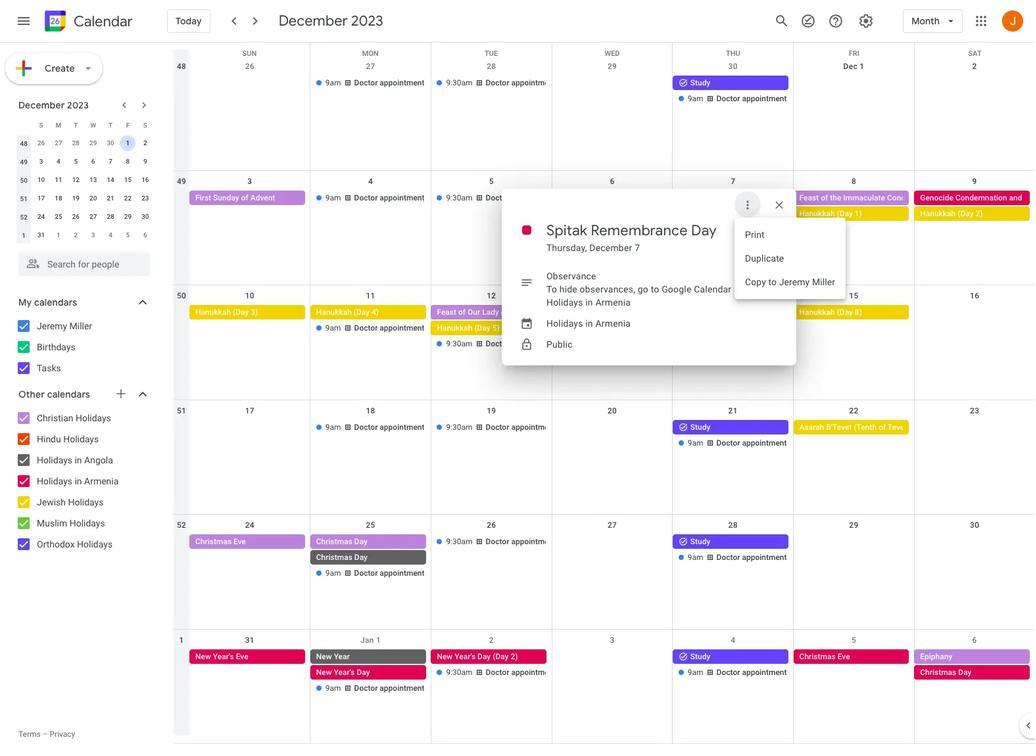 Task type: describe. For each thing, give the bounding box(es) containing it.
tevet
[[681, 308, 700, 317]]

1 horizontal spatial 19
[[487, 406, 496, 416]]

terms – privacy
[[18, 730, 75, 740]]

to
[[547, 284, 557, 294]]

4)
[[372, 308, 379, 317]]

1 cell
[[119, 134, 137, 153]]

1 vertical spatial 8
[[852, 177, 857, 186]]

0 vertical spatial december 2023
[[279, 12, 383, 30]]

hanukkah (day 8) button
[[794, 305, 910, 320]]

5)
[[493, 324, 500, 333]]

hanukkah inside "button"
[[800, 308, 835, 317]]

1 vertical spatial 11
[[366, 292, 376, 301]]

hanukkah (day 4)
[[316, 308, 379, 317]]

20 element
[[85, 191, 101, 207]]

0 horizontal spatial december 2023
[[18, 99, 89, 111]]

1)
[[855, 209, 863, 218]]

christmas day button for epiphany
[[915, 666, 1030, 680]]

guadalupe
[[511, 308, 548, 317]]

27 inside november 27 element
[[55, 140, 62, 147]]

14 inside december 2023 grid
[[107, 176, 114, 184]]

row containing 17
[[15, 190, 154, 208]]

the
[[831, 193, 842, 202]]

(day inside button
[[493, 652, 509, 662]]

new year's day (day 2) button
[[431, 650, 547, 664]]

my
[[18, 297, 32, 309]]

cell containing feast of our lady of guadalupe
[[431, 305, 556, 353]]

new year button
[[310, 650, 426, 664]]

1 t from the left
[[74, 121, 78, 129]]

new year's eve button
[[190, 650, 305, 664]]

1 horizontal spatial december
[[279, 12, 348, 30]]

cell containing hanukkah (day 4)
[[310, 305, 431, 353]]

9:30am for 5
[[446, 193, 473, 202]]

31 element
[[33, 228, 49, 243]]

november 27 element
[[51, 136, 66, 151]]

b'tevet
[[827, 423, 852, 432]]

miller inside "my calendars" list
[[69, 321, 92, 332]]

0 horizontal spatial calendar
[[74, 12, 133, 31]]

birthdays
[[37, 342, 75, 353]]

month
[[912, 15, 940, 27]]

2 right 1 cell
[[143, 140, 147, 147]]

eve inside button
[[236, 652, 249, 662]]

of right lady
[[501, 308, 509, 317]]

hanukkah (day 2) button
[[915, 206, 1030, 221]]

november 28 element
[[68, 136, 84, 151]]

row containing s
[[15, 116, 154, 134]]

hanukkah down hide
[[558, 308, 594, 317]]

(day inside 'feast of our lady of guadalupe hanukkah (day 5)'
[[475, 324, 491, 333]]

observances,
[[580, 284, 636, 294]]

28 inside 28 element
[[107, 213, 114, 220]]

(day inside feast of the immaculate conception hanukkah (day 1)
[[837, 209, 853, 218]]

(tenth
[[854, 423, 877, 432]]

november 26 element
[[33, 136, 49, 151]]

condemnation
[[956, 193, 1008, 202]]

row containing 1
[[174, 630, 1036, 745]]

christmas eve for bottommost christmas eve button
[[800, 652, 851, 662]]

hindu holidays
[[37, 434, 99, 445]]

first sunday of advent button
[[190, 191, 305, 205]]

first sunday of advent
[[195, 193, 275, 202]]

hanukkah (day 8)
[[800, 308, 863, 317]]

50 for sun
[[177, 292, 186, 301]]

hindu
[[37, 434, 61, 445]]

epiphany
[[921, 652, 953, 662]]

armenia inside observance to hide observances, go to google calendar settings > holidays in armenia
[[596, 297, 631, 308]]

day inside the new year new year's day
[[357, 668, 370, 677]]

year's for eve
[[213, 652, 234, 662]]

2 t from the left
[[109, 121, 113, 129]]

january 1 element
[[51, 228, 66, 243]]

19 element
[[68, 191, 84, 207]]

and
[[1010, 193, 1023, 202]]

new year's eve
[[195, 652, 249, 662]]

thursday,
[[547, 242, 587, 253]]

study button for 28
[[673, 535, 789, 549]]

thu
[[726, 49, 741, 58]]

tue
[[485, 49, 498, 58]]

december inside spitak remembrance day thursday, december 7
[[590, 242, 633, 253]]

calendar element
[[42, 8, 133, 37]]

12 element
[[68, 172, 84, 188]]

7 inside december 2023 grid
[[109, 158, 112, 165]]

jeremy inside "my calendars" list
[[37, 321, 67, 332]]

jeremy miller
[[37, 321, 92, 332]]

hanukkah (day 6) / rosh chodesh tevet button
[[552, 305, 700, 320]]

christmas eve for left christmas eve button
[[195, 538, 246, 547]]

my calendars button
[[3, 292, 163, 313]]

of inside the first sunday of advent button
[[241, 193, 249, 202]]

lady
[[482, 308, 499, 317]]

holidays down hindu
[[37, 455, 72, 466]]

6 up epiphany button
[[973, 636, 978, 645]]

hanukkah (day 4) button
[[310, 305, 426, 320]]

8)
[[855, 308, 863, 317]]

cell containing new year's day (day 2)
[[431, 650, 556, 697]]

orthodox holidays
[[37, 540, 113, 550]]

spitak for spitak remembrance day
[[679, 209, 701, 218]]

asarah b'tevet (tenth of tevet) button
[[794, 420, 910, 435]]

settings menu image
[[859, 13, 875, 29]]

year's for day
[[455, 652, 476, 662]]

asarah b'tevet (tenth of tevet)
[[800, 423, 910, 432]]

hide
[[560, 284, 578, 294]]

go
[[638, 284, 649, 294]]

hanukkah (day 3) button
[[190, 305, 305, 320]]

11 element
[[51, 172, 66, 188]]

51 for s
[[20, 195, 28, 202]]

cell containing feast of the immaculate conception
[[794, 191, 928, 238]]

row containing 50
[[174, 286, 1036, 400]]

1 horizontal spatial 21
[[729, 406, 738, 416]]

fri
[[849, 49, 860, 58]]

1 horizontal spatial 20
[[608, 406, 617, 416]]

christmas day button for christmas day
[[310, 551, 426, 565]]

24 inside row group
[[37, 213, 45, 220]]

create button
[[5, 53, 103, 84]]

my calendars
[[18, 297, 77, 309]]

genocide
[[921, 193, 954, 202]]

1 horizontal spatial 16
[[971, 292, 980, 301]]

first
[[195, 193, 211, 202]]

0 vertical spatial jeremy
[[780, 277, 810, 287]]

january 4 element
[[103, 228, 118, 243]]

row containing 26
[[15, 134, 154, 153]]

1 vertical spatial 13
[[608, 292, 617, 301]]

1 vertical spatial armenia
[[596, 318, 631, 329]]

9:30am for 26
[[446, 538, 473, 547]]

16 element
[[137, 172, 153, 188]]

26 element
[[68, 209, 84, 225]]

hanukkah (day 3)
[[195, 308, 258, 317]]

9:30am for 28
[[446, 78, 473, 88]]

study button for 30
[[673, 76, 789, 90]]

cell containing new year
[[310, 650, 431, 697]]

row containing 31
[[15, 226, 154, 245]]

0 vertical spatial 2023
[[351, 12, 383, 30]]

other calendars list
[[3, 408, 163, 555]]

day inside button
[[756, 209, 770, 218]]

1 horizontal spatial 25
[[366, 521, 376, 530]]

cell containing spitak remembrance day
[[673, 191, 794, 238]]

6 up the spitak remembrance day heading at the right top
[[610, 177, 615, 186]]

21 inside 21 element
[[107, 195, 114, 202]]

–
[[43, 730, 48, 740]]

22 element
[[120, 191, 136, 207]]

6 inside "element"
[[143, 232, 147, 239]]

feast of our lady of guadalupe button
[[431, 305, 548, 320]]

in inside observance to hide observances, go to google calendar settings > holidays in armenia
[[586, 297, 593, 308]]

spitak remembrance day button
[[673, 206, 789, 221]]

1 horizontal spatial 24
[[245, 521, 255, 530]]

1 vertical spatial 9
[[973, 177, 978, 186]]

jan 1
[[361, 636, 381, 645]]

of left 'our' at the top
[[459, 308, 466, 317]]

privacy link
[[50, 730, 75, 740]]

today button
[[167, 5, 210, 37]]

row containing sun
[[174, 43, 1036, 63]]

row containing 3
[[15, 153, 154, 171]]

6 down the 'november 29' element
[[91, 158, 95, 165]]

terms
[[18, 730, 41, 740]]

main drawer image
[[16, 13, 32, 29]]

privacy
[[50, 730, 75, 740]]

2 inside january 2 element
[[74, 232, 78, 239]]

other calendars
[[18, 389, 90, 401]]

dec
[[844, 62, 858, 71]]

holidays up muslim holidays
[[68, 497, 104, 508]]

13 element
[[85, 172, 101, 188]]

1 vertical spatial christmas eve button
[[794, 650, 910, 664]]

1 horizontal spatial holidays in armenia
[[547, 318, 631, 329]]

21 element
[[103, 191, 118, 207]]

48 for sun
[[177, 62, 186, 71]]

copy
[[746, 277, 767, 287]]

spitak remembrance day thursday, december 7
[[547, 221, 717, 253]]

31 inside december 2023 grid
[[37, 232, 45, 239]]

today
[[176, 15, 202, 27]]

49 for s
[[20, 158, 28, 165]]

november 29 element
[[85, 136, 101, 151]]

january 2 element
[[68, 228, 84, 243]]

22 inside row group
[[124, 195, 132, 202]]

1 vertical spatial 14
[[729, 292, 738, 301]]

observance to hide observances, go to google calendar settings > holidays in armenia
[[547, 271, 779, 308]]

new year new year's day
[[316, 652, 370, 677]]

jan
[[361, 636, 374, 645]]

row containing 48
[[174, 56, 1036, 171]]

calendars for other calendars
[[47, 389, 90, 401]]

christian
[[37, 413, 73, 424]]

29 element
[[120, 209, 136, 225]]

2 horizontal spatial 7
[[731, 177, 736, 186]]

january 5 element
[[120, 228, 136, 243]]

to inside observance to hide observances, go to google calendar settings > holidays in armenia
[[651, 284, 660, 294]]

Search for people text field
[[26, 253, 142, 276]]

1 vertical spatial 17
[[245, 406, 255, 416]]

year's inside the new year new year's day
[[334, 668, 355, 677]]

1 vertical spatial 12
[[487, 292, 496, 301]]

genocide condemnation and pre button
[[915, 191, 1036, 205]]

hanukkah (day 6) / rosh chodesh tevet
[[558, 308, 700, 317]]

10 inside december 2023 grid
[[37, 176, 45, 184]]

19 inside december 2023 grid
[[72, 195, 80, 202]]

day inside button
[[478, 652, 491, 662]]

sunday
[[213, 193, 239, 202]]

feast of our lady of guadalupe hanukkah (day 5)
[[437, 308, 548, 333]]

terms link
[[18, 730, 41, 740]]

26 inside 'element'
[[72, 213, 80, 220]]

hanukkah inside button
[[316, 308, 352, 317]]



Task type: locate. For each thing, give the bounding box(es) containing it.
feast for feast of the immaculate conception hanukkah (day 1)
[[800, 193, 819, 202]]

november 30 element
[[103, 136, 118, 151]]

sat
[[969, 49, 982, 58]]

8 inside december 2023 grid
[[126, 158, 130, 165]]

0 vertical spatial feast
[[800, 193, 819, 202]]

january 6 element
[[137, 228, 153, 243]]

2 s from the left
[[143, 121, 147, 129]]

hanukkah inside 'feast of our lady of guadalupe hanukkah (day 5)'
[[437, 324, 473, 333]]

7 inside spitak remembrance day thursday, december 7
[[635, 242, 640, 253]]

0 vertical spatial armenia
[[596, 297, 631, 308]]

study for 21
[[691, 423, 711, 432]]

armenia down "angola"
[[84, 476, 119, 487]]

31 up new year's eve button
[[245, 636, 255, 645]]

orthodox
[[37, 540, 75, 550]]

14 element
[[103, 172, 118, 188]]

(day inside button
[[354, 308, 370, 317]]

hanukkah
[[800, 209, 835, 218], [921, 209, 956, 218], [195, 308, 231, 317], [316, 308, 352, 317], [558, 308, 594, 317], [800, 308, 835, 317], [437, 324, 473, 333]]

6 right january 5 element
[[143, 232, 147, 239]]

3 study button from the top
[[673, 535, 789, 549]]

1 horizontal spatial 31
[[245, 636, 255, 645]]

feast left the the
[[800, 193, 819, 202]]

holidays in armenia down 6)
[[547, 318, 631, 329]]

of left advent in the left of the page
[[241, 193, 249, 202]]

30
[[729, 62, 738, 71], [107, 140, 114, 147], [142, 213, 149, 220], [971, 521, 980, 530]]

11
[[55, 176, 62, 184], [366, 292, 376, 301]]

hanukkah left 4)
[[316, 308, 352, 317]]

menu
[[735, 217, 846, 299]]

of left the the
[[821, 193, 829, 202]]

7
[[109, 158, 112, 165], [731, 177, 736, 186], [635, 242, 640, 253]]

holidays in armenia
[[547, 318, 631, 329], [37, 476, 119, 487]]

row group inside december 2023 grid
[[15, 134, 154, 245]]

52
[[20, 214, 28, 221], [177, 521, 186, 530]]

1 horizontal spatial 50
[[177, 292, 186, 301]]

15 right "14" element on the left of the page
[[124, 176, 132, 184]]

0 horizontal spatial 2023
[[67, 99, 89, 111]]

16 inside december 2023 grid
[[142, 176, 149, 184]]

11 right 10 element
[[55, 176, 62, 184]]

1 vertical spatial 20
[[608, 406, 617, 416]]

52 for sun
[[177, 521, 186, 530]]

spitak up thursday,
[[547, 221, 588, 240]]

armenia
[[596, 297, 631, 308], [596, 318, 631, 329], [84, 476, 119, 487]]

cell containing genocide condemnation and pre
[[915, 191, 1036, 238]]

row containing 49
[[174, 171, 1036, 286]]

1 horizontal spatial 10
[[245, 292, 255, 301]]

1 horizontal spatial 7
[[635, 242, 640, 253]]

13 up 6)
[[608, 292, 617, 301]]

jeremy up birthdays
[[37, 321, 67, 332]]

1 vertical spatial feast
[[437, 308, 457, 317]]

t right m
[[74, 121, 78, 129]]

9 up genocide condemnation and pre button
[[973, 177, 978, 186]]

create
[[45, 63, 75, 74]]

0 vertical spatial 25
[[55, 213, 62, 220]]

1 horizontal spatial 52
[[177, 521, 186, 530]]

muslim
[[37, 519, 67, 529]]

study for 4
[[691, 652, 711, 662]]

2 vertical spatial armenia
[[84, 476, 119, 487]]

50 inside december 2023 grid
[[20, 177, 28, 184]]

calendars up christian holidays
[[47, 389, 90, 401]]

christmas inside epiphany christmas day
[[921, 668, 957, 677]]

remembrance up go
[[591, 221, 688, 240]]

15 element
[[120, 172, 136, 188]]

t right w
[[109, 121, 113, 129]]

december 2023
[[279, 12, 383, 30], [18, 99, 89, 111]]

0 horizontal spatial 10
[[37, 176, 45, 184]]

0 vertical spatial 7
[[109, 158, 112, 165]]

column header inside december 2023 grid
[[15, 116, 32, 134]]

armenia down 6)
[[596, 318, 631, 329]]

1 horizontal spatial year's
[[334, 668, 355, 677]]

public
[[547, 339, 573, 350]]

column header
[[15, 116, 32, 134]]

2) inside genocide condemnation and pre hanukkah (day 2)
[[976, 209, 983, 218]]

dec 1
[[844, 62, 865, 71]]

18 element
[[51, 191, 66, 207]]

0 horizontal spatial spitak
[[547, 221, 588, 240]]

calendar inside observance to hide observances, go to google calendar settings > holidays in armenia
[[694, 284, 732, 294]]

1 s from the left
[[39, 121, 43, 129]]

1 inside cell
[[126, 140, 130, 147]]

s left m
[[39, 121, 43, 129]]

hanukkah down copy to jeremy miller
[[800, 308, 835, 317]]

new inside button
[[437, 652, 453, 662]]

doctor appointment
[[354, 78, 425, 88], [486, 78, 556, 88], [717, 94, 787, 103], [354, 193, 425, 202], [486, 193, 556, 202], [717, 225, 787, 234], [354, 324, 425, 333], [486, 340, 556, 349], [354, 423, 425, 432], [486, 423, 556, 432], [717, 439, 787, 448], [486, 538, 556, 547], [717, 553, 787, 563], [354, 569, 425, 578], [486, 668, 556, 677], [717, 668, 787, 677], [354, 684, 425, 693]]

3 9:30am from the top
[[446, 340, 473, 349]]

0 horizontal spatial 51
[[20, 195, 28, 202]]

23
[[142, 195, 149, 202], [971, 406, 980, 416]]

17 inside 'element'
[[37, 195, 45, 202]]

0 vertical spatial 10
[[37, 176, 45, 184]]

48 down today at the left of the page
[[177, 62, 186, 71]]

1 vertical spatial 51
[[177, 406, 186, 416]]

print
[[746, 229, 765, 240]]

remembrance for spitak remembrance day
[[703, 209, 754, 218]]

22 up the asarah b'tevet (tenth of tevet)
[[850, 406, 859, 416]]

27 element
[[85, 209, 101, 225]]

51 inside december 2023 grid
[[20, 195, 28, 202]]

9:30am
[[446, 78, 473, 88], [446, 193, 473, 202], [446, 340, 473, 349], [446, 423, 473, 432], [446, 538, 473, 547], [446, 668, 473, 677]]

new inside button
[[195, 652, 211, 662]]

to right copy
[[769, 277, 777, 287]]

1 horizontal spatial 49
[[177, 177, 186, 186]]

2 up new year's day (day 2) button
[[489, 636, 494, 645]]

1 horizontal spatial 8
[[852, 177, 857, 186]]

1 horizontal spatial 48
[[177, 62, 186, 71]]

holidays
[[547, 297, 583, 308], [547, 318, 583, 329], [76, 413, 111, 424], [63, 434, 99, 445], [37, 455, 72, 466], [37, 476, 72, 487], [68, 497, 104, 508], [70, 519, 105, 529], [77, 540, 113, 550]]

tevet)
[[888, 423, 910, 432]]

7 up the spitak remembrance day button
[[731, 177, 736, 186]]

28 inside the november 28 element
[[72, 140, 80, 147]]

google
[[662, 284, 692, 294]]

spitak for spitak remembrance day thursday, december 7
[[547, 221, 588, 240]]

armenia up 6)
[[596, 297, 631, 308]]

1 vertical spatial 25
[[366, 521, 376, 530]]

49
[[20, 158, 28, 165], [177, 177, 186, 186]]

remembrance inside button
[[703, 209, 754, 218]]

0 vertical spatial 16
[[142, 176, 149, 184]]

december 2023 up mon
[[279, 12, 383, 30]]

holidays in armenia inside "other calendars" list
[[37, 476, 119, 487]]

0 vertical spatial 2)
[[976, 209, 983, 218]]

epiphany christmas day
[[921, 652, 972, 677]]

None search field
[[0, 247, 163, 276]]

holidays in armenia down holidays in angola at the bottom left of page
[[37, 476, 119, 487]]

0 horizontal spatial december
[[18, 99, 65, 111]]

15
[[124, 176, 132, 184], [850, 292, 859, 301]]

0 vertical spatial 13
[[89, 176, 97, 184]]

new
[[195, 652, 211, 662], [316, 652, 332, 662], [437, 652, 453, 662], [316, 668, 332, 677]]

8 up feast of the immaculate conception button
[[852, 177, 857, 186]]

28
[[487, 62, 496, 71], [72, 140, 80, 147], [107, 213, 114, 220], [729, 521, 738, 530]]

0 horizontal spatial 13
[[89, 176, 97, 184]]

24
[[37, 213, 45, 220], [245, 521, 255, 530]]

of inside feast of the immaculate conception hanukkah (day 1)
[[821, 193, 829, 202]]

sun
[[243, 49, 257, 58]]

1 vertical spatial december 2023
[[18, 99, 89, 111]]

0 vertical spatial miller
[[813, 277, 836, 287]]

51
[[20, 195, 28, 202], [177, 406, 186, 416]]

row group
[[15, 134, 154, 245]]

remembrance for spitak remembrance day thursday, december 7
[[591, 221, 688, 240]]

duplicate
[[746, 253, 785, 264]]

23 inside grid
[[142, 195, 149, 202]]

0 vertical spatial christmas day button
[[310, 535, 426, 549]]

0 vertical spatial calendar
[[74, 12, 133, 31]]

>
[[771, 284, 776, 294]]

row containing 24
[[15, 208, 154, 226]]

4 study from the top
[[691, 652, 711, 662]]

asarah
[[800, 423, 825, 432]]

calendar heading
[[71, 12, 133, 31]]

armenia inside "other calendars" list
[[84, 476, 119, 487]]

1 vertical spatial 2)
[[511, 652, 518, 662]]

holidays up orthodox holidays
[[70, 519, 105, 529]]

feast inside 'feast of our lady of guadalupe hanukkah (day 5)'
[[437, 308, 457, 317]]

22 left 23 element
[[124, 195, 132, 202]]

genocide condemnation and pre hanukkah (day 2)
[[921, 193, 1036, 218]]

2 horizontal spatial december
[[590, 242, 633, 253]]

s right f
[[143, 121, 147, 129]]

10 element
[[33, 172, 49, 188]]

1 horizontal spatial to
[[769, 277, 777, 287]]

f
[[126, 121, 130, 129]]

0 vertical spatial 52
[[20, 214, 28, 221]]

remembrance
[[703, 209, 754, 218], [591, 221, 688, 240]]

0 vertical spatial spitak
[[679, 209, 701, 218]]

spitak up the spitak remembrance day heading at the right top
[[679, 209, 701, 218]]

3 inside january 3 element
[[91, 232, 95, 239]]

12 inside december 2023 grid
[[72, 176, 80, 184]]

(day inside "button"
[[837, 308, 853, 317]]

2 right january 1 element at left
[[74, 232, 78, 239]]

14 left '>' at right
[[729, 292, 738, 301]]

0 horizontal spatial holidays in armenia
[[37, 476, 119, 487]]

0 vertical spatial 21
[[107, 195, 114, 202]]

0 vertical spatial 19
[[72, 195, 80, 202]]

to right go
[[651, 284, 660, 294]]

month button
[[904, 5, 963, 37]]

48 for s
[[20, 140, 28, 147]]

study for 30
[[691, 78, 711, 88]]

2023 up the november 28 element
[[67, 99, 89, 111]]

row
[[174, 43, 1036, 63], [174, 56, 1036, 171], [15, 116, 154, 134], [15, 134, 154, 153], [15, 153, 154, 171], [174, 171, 1036, 286], [15, 171, 154, 190], [15, 190, 154, 208], [15, 208, 154, 226], [15, 226, 154, 245], [174, 286, 1036, 400], [174, 400, 1036, 515], [174, 515, 1036, 630], [174, 630, 1036, 745]]

hanukkah down genocide
[[921, 209, 956, 218]]

1 horizontal spatial 23
[[971, 406, 980, 416]]

11 up hanukkah (day 4) button
[[366, 292, 376, 301]]

6
[[91, 158, 95, 165], [610, 177, 615, 186], [143, 232, 147, 239], [973, 636, 978, 645]]

day inside epiphany christmas day
[[959, 668, 972, 677]]

24 element
[[33, 209, 49, 225]]

6)
[[614, 308, 621, 317]]

feast of the immaculate conception button
[[794, 191, 928, 205]]

10 left 11 element
[[37, 176, 45, 184]]

1 horizontal spatial christmas eve
[[800, 652, 851, 662]]

hanukkah down the the
[[800, 209, 835, 218]]

january 3 element
[[85, 228, 101, 243]]

4 9:30am from the top
[[446, 423, 473, 432]]

hanukkah down 'our' at the top
[[437, 324, 473, 333]]

feast
[[800, 193, 819, 202], [437, 308, 457, 317]]

1 horizontal spatial 9
[[973, 177, 978, 186]]

3 study from the top
[[691, 538, 711, 547]]

18 inside december 2023 grid
[[55, 195, 62, 202]]

jewish
[[37, 497, 66, 508]]

2 study from the top
[[691, 423, 711, 432]]

2) inside new year's day (day 2) button
[[511, 652, 518, 662]]

new for new year new year's day
[[316, 652, 332, 662]]

row group containing 26
[[15, 134, 154, 245]]

1 vertical spatial 15
[[850, 292, 859, 301]]

5 9:30am from the top
[[446, 538, 473, 547]]

other calendars button
[[3, 384, 163, 405]]

6 9:30am from the top
[[446, 668, 473, 677]]

holidays in angola
[[37, 455, 113, 466]]

appointment
[[380, 78, 425, 88], [512, 78, 556, 88], [743, 94, 787, 103], [380, 193, 425, 202], [512, 193, 556, 202], [743, 225, 787, 234], [380, 324, 425, 333], [512, 340, 556, 349], [380, 423, 425, 432], [512, 423, 556, 432], [743, 439, 787, 448], [512, 538, 556, 547], [743, 553, 787, 563], [380, 569, 425, 578], [512, 668, 556, 677], [743, 668, 787, 677], [380, 684, 425, 693]]

year's
[[213, 652, 234, 662], [455, 652, 476, 662], [334, 668, 355, 677]]

4 study button from the top
[[673, 650, 789, 664]]

28 element
[[103, 209, 118, 225]]

remembrance inside spitak remembrance day thursday, december 7
[[591, 221, 688, 240]]

0 horizontal spatial 48
[[20, 140, 28, 147]]

21
[[107, 195, 114, 202], [729, 406, 738, 416]]

7 down the november 30 element
[[109, 158, 112, 165]]

feast of the immaculate conception hanukkah (day 1)
[[800, 193, 928, 218]]

0 horizontal spatial christmas eve
[[195, 538, 246, 547]]

9:30am for 19
[[446, 423, 473, 432]]

my calendars list
[[3, 316, 163, 379]]

1 vertical spatial 10
[[245, 292, 255, 301]]

1 horizontal spatial s
[[143, 121, 147, 129]]

row containing 52
[[174, 515, 1036, 630]]

new for new year's day (day 2)
[[437, 652, 453, 662]]

hanukkah (day 1) button
[[794, 206, 910, 221]]

1 vertical spatial christmas eve
[[800, 652, 851, 662]]

27 inside 27 element
[[89, 213, 97, 220]]

22 inside grid
[[850, 406, 859, 416]]

tasks
[[37, 363, 61, 374]]

day inside spitak remembrance day thursday, december 7
[[692, 221, 717, 240]]

20
[[89, 195, 97, 202], [608, 406, 617, 416]]

1 study button from the top
[[673, 76, 789, 90]]

2 vertical spatial december
[[590, 242, 633, 253]]

27
[[366, 62, 376, 71], [55, 140, 62, 147], [89, 213, 97, 220], [608, 521, 617, 530]]

calendars
[[34, 297, 77, 309], [47, 389, 90, 401]]

18
[[55, 195, 62, 202], [366, 406, 376, 416]]

holidays up holidays in angola at the bottom left of page
[[63, 434, 99, 445]]

december 2023 grid
[[13, 116, 154, 245]]

rosh
[[628, 308, 646, 317]]

christmas eve
[[195, 538, 246, 547], [800, 652, 851, 662]]

1 horizontal spatial 14
[[729, 292, 738, 301]]

calendars inside my calendars dropdown button
[[34, 297, 77, 309]]

m
[[56, 121, 61, 129]]

of left tevet)
[[879, 423, 887, 432]]

0 vertical spatial 11
[[55, 176, 62, 184]]

25
[[55, 213, 62, 220], [366, 521, 376, 530]]

15 up hanukkah (day 8) "button"
[[850, 292, 859, 301]]

14 left 15 element at top left
[[107, 176, 114, 184]]

0 horizontal spatial 11
[[55, 176, 62, 184]]

25 left "26" 'element'
[[55, 213, 62, 220]]

0 horizontal spatial 7
[[109, 158, 112, 165]]

feast left 'our' at the top
[[437, 308, 457, 317]]

miller down my calendars dropdown button at the left of the page
[[69, 321, 92, 332]]

calendars inside other calendars "dropdown button"
[[47, 389, 90, 401]]

christian holidays
[[37, 413, 111, 424]]

epiphany button
[[915, 650, 1030, 664]]

25 up christmas day christmas day
[[366, 521, 376, 530]]

2023 up mon
[[351, 12, 383, 30]]

0 vertical spatial 50
[[20, 177, 28, 184]]

13 left "14" element on the left of the page
[[89, 176, 97, 184]]

1 horizontal spatial 17
[[245, 406, 255, 416]]

holidays down hide
[[547, 297, 583, 308]]

7 down the spitak remembrance day heading at the right top
[[635, 242, 640, 253]]

1 horizontal spatial feast
[[800, 193, 819, 202]]

23 element
[[137, 191, 153, 207]]

1 horizontal spatial miller
[[813, 277, 836, 287]]

add other calendars image
[[114, 388, 128, 401]]

hanukkah (day 5) button
[[431, 321, 547, 336]]

0 vertical spatial 12
[[72, 176, 80, 184]]

0 vertical spatial 20
[[89, 195, 97, 202]]

12 right 11 element
[[72, 176, 80, 184]]

menu containing print
[[735, 217, 846, 299]]

0 horizontal spatial 25
[[55, 213, 62, 220]]

holidays inside observance to hide observances, go to google calendar settings > holidays in armenia
[[547, 297, 583, 308]]

0 horizontal spatial 49
[[20, 158, 28, 165]]

31 left january 1 element at left
[[37, 232, 45, 239]]

spitak remembrance day heading
[[547, 221, 717, 240]]

feast for feast of our lady of guadalupe hanukkah (day 5)
[[437, 308, 457, 317]]

cell containing epiphany
[[915, 650, 1036, 697]]

1 horizontal spatial 22
[[850, 406, 859, 416]]

holidays down other calendars "dropdown button"
[[76, 413, 111, 424]]

48 left november 26 element
[[20, 140, 28, 147]]

new year's day button
[[310, 666, 426, 680]]

spitak inside spitak remembrance day thursday, december 7
[[547, 221, 588, 240]]

immaculate
[[844, 193, 886, 202]]

w
[[90, 121, 96, 129]]

miller up hanukkah (day 8)
[[813, 277, 836, 287]]

1 vertical spatial holidays in armenia
[[37, 476, 119, 487]]

13 inside 13 element
[[89, 176, 97, 184]]

0 horizontal spatial 23
[[142, 195, 149, 202]]

49 inside row group
[[20, 158, 28, 165]]

0 horizontal spatial to
[[651, 284, 660, 294]]

/
[[623, 308, 626, 317]]

calendars up the jeremy miller
[[34, 297, 77, 309]]

1 vertical spatial 48
[[20, 140, 28, 147]]

0 horizontal spatial 19
[[72, 195, 80, 202]]

of inside the asarah b'tevet (tenth of tevet) button
[[879, 423, 887, 432]]

0 horizontal spatial t
[[74, 121, 78, 129]]

49 for sun
[[177, 177, 186, 186]]

0 horizontal spatial 17
[[37, 195, 45, 202]]

observance
[[547, 271, 597, 281]]

0 vertical spatial calendars
[[34, 297, 77, 309]]

1 vertical spatial 22
[[850, 406, 859, 416]]

0 horizontal spatial 24
[[37, 213, 45, 220]]

0 horizontal spatial 9
[[143, 158, 147, 165]]

26 inside november 26 element
[[37, 140, 45, 147]]

hanukkah inside feast of the immaculate conception hanukkah (day 1)
[[800, 209, 835, 218]]

0 vertical spatial december
[[279, 12, 348, 30]]

hanukkah inside genocide condemnation and pre hanukkah (day 2)
[[921, 209, 956, 218]]

15 inside december 2023 grid
[[124, 176, 132, 184]]

row containing 10
[[15, 171, 154, 190]]

(day inside genocide condemnation and pre hanukkah (day 2)
[[958, 209, 974, 218]]

1 vertical spatial 2023
[[67, 99, 89, 111]]

hanukkah left 3)
[[195, 308, 231, 317]]

cell containing christmas day
[[310, 535, 431, 582]]

calendar up the tevet
[[694, 284, 732, 294]]

50 for s
[[20, 177, 28, 184]]

calendars for my calendars
[[34, 297, 77, 309]]

51 for sun
[[177, 406, 186, 416]]

1 vertical spatial 52
[[177, 521, 186, 530]]

9
[[143, 158, 147, 165], [973, 177, 978, 186]]

calendar up create
[[74, 12, 133, 31]]

1 9:30am from the top
[[446, 78, 473, 88]]

17 element
[[33, 191, 49, 207]]

holidays up the jewish
[[37, 476, 72, 487]]

30 element
[[137, 209, 153, 225]]

9 inside december 2023 grid
[[143, 158, 147, 165]]

of
[[241, 193, 249, 202], [821, 193, 829, 202], [459, 308, 466, 317], [501, 308, 509, 317], [879, 423, 887, 432]]

1 vertical spatial 31
[[245, 636, 255, 645]]

grid
[[174, 43, 1036, 745]]

study button for 4
[[673, 650, 789, 664]]

row containing 51
[[174, 400, 1036, 515]]

0 horizontal spatial miller
[[69, 321, 92, 332]]

spitak inside button
[[679, 209, 701, 218]]

1 horizontal spatial t
[[109, 121, 113, 129]]

0 horizontal spatial remembrance
[[591, 221, 688, 240]]

4
[[57, 158, 60, 165], [369, 177, 373, 186], [109, 232, 112, 239], [731, 636, 736, 645]]

settings
[[734, 284, 769, 294]]

remembrance up print
[[703, 209, 754, 218]]

eve
[[234, 538, 246, 547], [236, 652, 249, 662], [838, 652, 851, 662]]

52 for s
[[20, 214, 28, 221]]

1 study from the top
[[691, 78, 711, 88]]

2)
[[976, 209, 983, 218], [511, 652, 518, 662]]

11 inside december 2023 grid
[[55, 176, 62, 184]]

48 inside december 2023 grid
[[20, 140, 28, 147]]

holidays up public
[[547, 318, 583, 329]]

chodesh
[[648, 308, 679, 317]]

feast inside feast of the immaculate conception hanukkah (day 1)
[[800, 193, 819, 202]]

to inside 'menu'
[[769, 277, 777, 287]]

1 horizontal spatial 12
[[487, 292, 496, 301]]

0 vertical spatial 17
[[37, 195, 45, 202]]

52 inside row group
[[20, 214, 28, 221]]

2 down 'sat'
[[973, 62, 978, 71]]

0 vertical spatial 14
[[107, 176, 114, 184]]

2 9:30am from the top
[[446, 193, 473, 202]]

20 inside grid
[[89, 195, 97, 202]]

study button for 21
[[673, 420, 789, 435]]

new for new year's eve
[[195, 652, 211, 662]]

jeremy right '>' at right
[[780, 277, 810, 287]]

december 2023 up m
[[18, 99, 89, 111]]

8 down 1 cell
[[126, 158, 130, 165]]

1 vertical spatial 21
[[729, 406, 738, 416]]

cell
[[190, 76, 310, 107], [552, 76, 673, 107], [673, 76, 794, 107], [794, 76, 915, 107], [552, 191, 673, 238], [673, 191, 794, 238], [794, 191, 928, 238], [915, 191, 1036, 238], [310, 305, 431, 353], [431, 305, 556, 353], [673, 305, 794, 353], [190, 420, 310, 452], [552, 420, 673, 452], [673, 420, 794, 452], [310, 535, 431, 582], [552, 535, 673, 582], [673, 535, 794, 582], [794, 535, 915, 582], [310, 650, 431, 697], [431, 650, 556, 697], [552, 650, 673, 697], [673, 650, 794, 697], [915, 650, 1036, 697]]

25 inside december 2023 grid
[[55, 213, 62, 220]]

spitak remembrance day
[[679, 209, 770, 218]]

0 horizontal spatial christmas eve button
[[190, 535, 305, 549]]

1 vertical spatial 18
[[366, 406, 376, 416]]

0 horizontal spatial year's
[[213, 652, 234, 662]]

mon
[[362, 49, 379, 58]]

year's inside button
[[213, 652, 234, 662]]

10 up hanukkah (day 3) button
[[245, 292, 255, 301]]

holidays down muslim holidays
[[77, 540, 113, 550]]

1 vertical spatial 49
[[177, 177, 186, 186]]

0 vertical spatial 31
[[37, 232, 45, 239]]

0 vertical spatial 8
[[126, 158, 130, 165]]

grid containing 48
[[174, 43, 1036, 745]]

9 up 16 element
[[143, 158, 147, 165]]

jewish holidays
[[37, 497, 104, 508]]

study for 28
[[691, 538, 711, 547]]

25 element
[[51, 209, 66, 225]]

2 study button from the top
[[673, 420, 789, 435]]

12 up lady
[[487, 292, 496, 301]]

1 horizontal spatial 13
[[608, 292, 617, 301]]

year's inside button
[[455, 652, 476, 662]]

angola
[[84, 455, 113, 466]]



Task type: vqa. For each thing, say whether or not it's contained in the screenshot.
Create
yes



